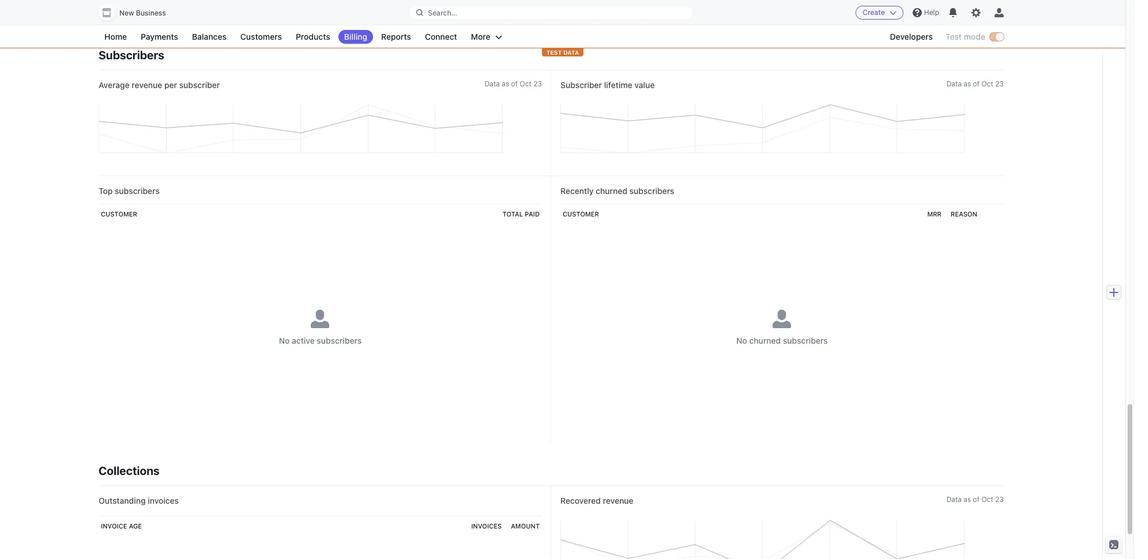 Task type: vqa. For each thing, say whether or not it's contained in the screenshot.
'Test'
yes



Task type: locate. For each thing, give the bounding box(es) containing it.
help button
[[908, 3, 944, 22]]

as for subscribers
[[964, 79, 971, 88]]

recovered revenue
[[561, 496, 634, 506]]

no
[[279, 336, 290, 346], [737, 336, 747, 346]]

2 no from the left
[[737, 336, 747, 346]]

of
[[511, 79, 518, 88], [973, 79, 980, 88], [973, 496, 980, 504]]

recently
[[561, 186, 594, 196]]

data
[[485, 79, 500, 88], [947, 79, 962, 88], [947, 496, 962, 504]]

developers link
[[884, 30, 939, 44]]

subscriber
[[179, 80, 220, 90]]

data for collections
[[947, 496, 962, 504]]

0 horizontal spatial customer
[[101, 210, 137, 218]]

recovered
[[561, 496, 601, 506]]

products link
[[290, 30, 336, 44]]

oct
[[520, 79, 532, 88], [982, 79, 994, 88], [982, 496, 994, 504]]

1 horizontal spatial churned
[[749, 336, 781, 346]]

0 vertical spatial churned
[[596, 186, 627, 196]]

top
[[99, 186, 113, 196]]

mrr
[[928, 210, 942, 218]]

no churned subscribers
[[737, 336, 828, 346]]

churned
[[596, 186, 627, 196], [749, 336, 781, 346]]

customer down top subscribers on the top
[[101, 210, 137, 218]]

value
[[635, 80, 655, 90]]

as
[[502, 79, 509, 88], [964, 79, 971, 88], [964, 496, 971, 504]]

subscribers
[[115, 186, 160, 196], [630, 186, 674, 196], [317, 336, 362, 346], [783, 336, 828, 346]]

0 horizontal spatial revenue
[[132, 80, 162, 90]]

customer
[[101, 210, 137, 218], [563, 210, 599, 218]]

no for no active subscribers
[[279, 336, 290, 346]]

1 vertical spatial churned
[[749, 336, 781, 346]]

home link
[[99, 30, 133, 44]]

collections
[[99, 465, 160, 478]]

23
[[534, 79, 542, 88], [995, 79, 1004, 88], [995, 496, 1004, 504]]

invoices
[[471, 523, 502, 530]]

1 vertical spatial revenue
[[603, 496, 634, 506]]

revenue for average
[[132, 80, 162, 90]]

oct for collections
[[982, 496, 994, 504]]

data for subscribers
[[947, 79, 962, 88]]

balances
[[192, 32, 227, 42]]

0 horizontal spatial churned
[[596, 186, 627, 196]]

churned for no
[[749, 336, 781, 346]]

test
[[946, 32, 962, 42]]

1 no from the left
[[279, 336, 290, 346]]

revenue
[[132, 80, 162, 90], [603, 496, 634, 506]]

new
[[119, 9, 134, 17]]

outstanding
[[99, 496, 146, 506]]

0 horizontal spatial no
[[279, 336, 290, 346]]

23 for collections
[[995, 496, 1004, 504]]

1 horizontal spatial customer
[[563, 210, 599, 218]]

customer down recently
[[563, 210, 599, 218]]

test data
[[546, 49, 579, 56]]

business
[[136, 9, 166, 17]]

active
[[292, 336, 315, 346]]

revenue left per in the left of the page
[[132, 80, 162, 90]]

new business button
[[99, 5, 177, 21]]

revenue right the recovered
[[603, 496, 634, 506]]

help
[[924, 8, 939, 17]]

23 for subscribers
[[995, 79, 1004, 88]]

1 horizontal spatial revenue
[[603, 496, 634, 506]]

1 horizontal spatial no
[[737, 336, 747, 346]]

as for collections
[[964, 496, 971, 504]]

test mode
[[946, 32, 986, 42]]

data as of oct 23 for subscribers
[[947, 79, 1004, 88]]

no active subscribers
[[279, 336, 362, 346]]

outstanding invoices
[[99, 496, 179, 506]]

data
[[563, 49, 579, 56]]

1 customer from the left
[[101, 210, 137, 218]]

average revenue per subscriber
[[99, 80, 220, 90]]

2 customer from the left
[[563, 210, 599, 218]]

data as of oct 23
[[485, 79, 542, 88], [947, 79, 1004, 88], [947, 496, 1004, 504]]

0 vertical spatial revenue
[[132, 80, 162, 90]]



Task type: describe. For each thing, give the bounding box(es) containing it.
invoice age
[[101, 523, 142, 530]]

new business
[[119, 9, 166, 17]]

subscribers for no churned subscribers
[[783, 336, 828, 346]]

no for no churned subscribers
[[737, 336, 747, 346]]

top subscribers
[[99, 186, 160, 196]]

subscriber lifetime value
[[561, 80, 655, 90]]

of for subscribers
[[973, 79, 980, 88]]

create button
[[856, 6, 904, 20]]

developers
[[890, 32, 933, 42]]

recently churned subscribers
[[561, 186, 674, 196]]

reason
[[951, 210, 977, 218]]

paid
[[525, 210, 540, 218]]

balances link
[[186, 30, 232, 44]]

subscribers for recently churned subscribers
[[630, 186, 674, 196]]

customer for top
[[101, 210, 137, 218]]

billing link
[[338, 30, 373, 44]]

connect link
[[419, 30, 463, 44]]

create
[[863, 8, 885, 17]]

of for collections
[[973, 496, 980, 504]]

subscribers
[[99, 48, 164, 61]]

home
[[104, 32, 127, 42]]

subscriber
[[561, 80, 602, 90]]

age
[[129, 523, 142, 530]]

data as of oct 23 for collections
[[947, 496, 1004, 504]]

average
[[99, 80, 130, 90]]

test
[[546, 49, 562, 56]]

amount
[[511, 523, 540, 530]]

billing
[[344, 32, 367, 42]]

connect
[[425, 32, 457, 42]]

customers link
[[235, 30, 288, 44]]

reports
[[381, 32, 411, 42]]

more
[[471, 32, 491, 42]]

churned for recently
[[596, 186, 627, 196]]

more button
[[465, 30, 508, 44]]

Search… search field
[[410, 5, 693, 20]]

customer for recently
[[563, 210, 599, 218]]

invoices
[[148, 496, 179, 506]]

invoice
[[101, 523, 127, 530]]

customers
[[240, 32, 282, 42]]

notifications image
[[949, 8, 958, 17]]

total
[[503, 210, 523, 218]]

per
[[164, 80, 177, 90]]

payments link
[[135, 30, 184, 44]]

reports link
[[375, 30, 417, 44]]

payments
[[141, 32, 178, 42]]

mode
[[964, 32, 986, 42]]

Search… text field
[[410, 5, 693, 20]]

oct for subscribers
[[982, 79, 994, 88]]

total paid
[[503, 210, 540, 218]]

subscribers for no active subscribers
[[317, 336, 362, 346]]

products
[[296, 32, 330, 42]]

lifetime
[[604, 80, 633, 90]]

revenue for recovered
[[603, 496, 634, 506]]

search…
[[428, 8, 457, 17]]



